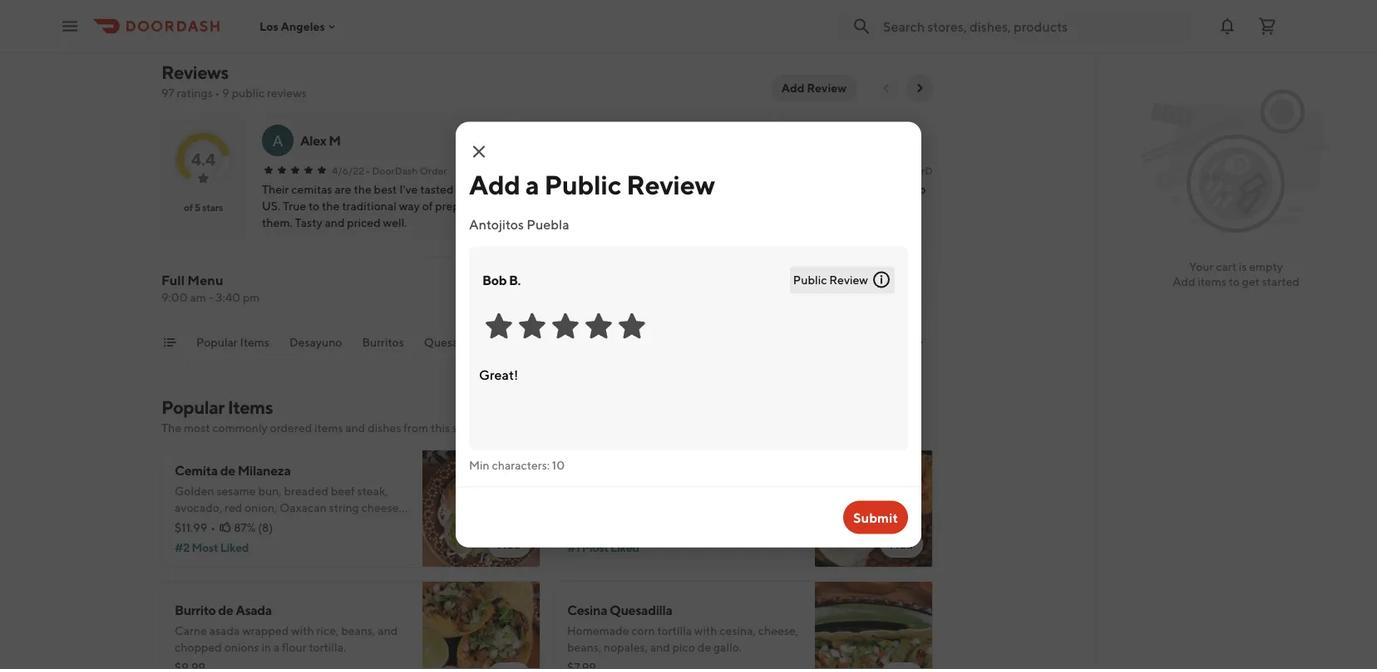 Task type: locate. For each thing, give the bounding box(es) containing it.
1 vertical spatial popular
[[161, 397, 225, 419]]

1 horizontal spatial most
[[582, 541, 609, 555]]

de up the sesame
[[220, 463, 235, 479]]

breaded
[[284, 485, 329, 498]]

a
[[272, 131, 283, 149]]

doordash
[[372, 165, 418, 176], [636, 165, 682, 176], [903, 165, 949, 176]]

0 horizontal spatial $11.99
[[175, 521, 207, 535]]

beef
[[331, 485, 355, 498]]

0 horizontal spatial order
[[420, 165, 447, 176]]

immersed
[[665, 485, 717, 498]]

97
[[161, 86, 174, 100]]

$11.99 for $11.99
[[296, 18, 329, 32]]

burritos button
[[362, 335, 404, 361]]

add inside the your cart is empty add items to get started
[[1173, 275, 1196, 289]]

red down the sesame
[[225, 501, 242, 515]]

min characters: 10
[[469, 458, 565, 472]]

cesina quesadilla homemade corn tortilla with cesina, cheese, beans, nopales, and pico de gallo.
[[568, 603, 799, 655]]

and inside cesina quesadilla homemade corn tortilla with cesina, cheese, beans, nopales, and pico de gallo.
[[651, 641, 671, 655]]

cemita
[[175, 463, 218, 479]]

cesina
[[568, 603, 608, 619]]

review inside button
[[807, 81, 847, 95]]

a up antojitos puebla at top
[[526, 169, 540, 201]]

2 horizontal spatial order
[[951, 165, 978, 176]]

served
[[748, 501, 784, 515]]

add item to cart image for burrito de asada
[[498, 663, 521, 670]]

chopped
[[175, 641, 222, 655]]

doordash right 7/11/23
[[636, 165, 682, 176]]

1 horizontal spatial $11.99
[[296, 18, 329, 32]]

items right ordered
[[315, 421, 343, 435]]

burrito
[[175, 603, 216, 619]]

1 horizontal spatial add item to cart image
[[891, 663, 914, 670]]

0 horizontal spatial tortilla
[[598, 485, 632, 498]]

items inside popular items the most commonly ordered items and dishes from this store
[[228, 397, 273, 419]]

$11.99 •
[[175, 521, 216, 535]]

reviews link
[[161, 62, 229, 83]]

green
[[568, 463, 604, 479]]

1 horizontal spatial cheese,
[[759, 625, 799, 638]]

0 vertical spatial de
[[220, 463, 235, 479]]

2 add item to cart image from the left
[[891, 663, 914, 670]]

items for popular items
[[240, 336, 270, 349]]

1 horizontal spatial liked
[[611, 541, 640, 555]]

red down chips
[[634, 501, 652, 515]]

with down avocado,
[[175, 518, 198, 532]]

1 horizontal spatial doordash
[[636, 165, 682, 176]]

onion
[[654, 501, 684, 515]]

items inside the your cart is empty add items to get started
[[1199, 275, 1227, 289]]

add review
[[782, 81, 847, 95]]

0 vertical spatial $11.99
[[296, 18, 329, 32]]

submit button
[[844, 501, 909, 535]]

most
[[192, 541, 218, 555], [582, 541, 609, 555]]

(8)
[[258, 521, 273, 535]]

doordash down next icon
[[903, 165, 949, 176]]

7/11/23
[[595, 165, 628, 176]]

ratings
[[177, 86, 213, 100]]

cesina quesadilla image
[[815, 582, 934, 670]]

1 vertical spatial public
[[794, 273, 827, 287]]

1 vertical spatial rice,
[[317, 625, 339, 638]]

items
[[240, 336, 270, 349], [228, 397, 273, 419]]

2 doordash from the left
[[636, 165, 682, 176]]

popular inside popular items the most commonly ordered items and dishes from this store
[[161, 397, 225, 419]]

87%
[[234, 521, 256, 535]]

0 vertical spatial cheese,
[[361, 501, 402, 515]]

review for add review
[[807, 81, 847, 95]]

tortilla down chilaquiles
[[598, 485, 632, 498]]

liked down 87%
[[220, 541, 249, 555]]

0 horizontal spatial doordash
[[372, 165, 418, 176]]

0 horizontal spatial most
[[192, 541, 218, 555]]

add a public review
[[469, 169, 715, 201]]

in down wrapped
[[262, 641, 271, 655]]

liked
[[220, 541, 249, 555], [611, 541, 640, 555]]

0 horizontal spatial items
[[315, 421, 343, 435]]

-
[[209, 291, 214, 305]]

1 horizontal spatial public
[[794, 273, 827, 287]]

public
[[545, 169, 622, 201], [794, 273, 827, 287]]

most for #1
[[582, 541, 609, 555]]

2 red from the left
[[634, 501, 652, 515]]

alex m
[[300, 133, 341, 149]]

cheese,
[[361, 501, 402, 515], [759, 625, 799, 638]]

$11.99 down avocado,
[[175, 521, 207, 535]]

characters:
[[492, 458, 550, 472]]

2 • doordash order from the left
[[630, 165, 711, 176]]

cart
[[1217, 260, 1237, 274]]

2 add button from the left
[[881, 532, 924, 558]]

beans, for homemade
[[568, 641, 602, 655]]

add
[[782, 81, 805, 95], [469, 169, 521, 201], [1173, 275, 1196, 289], [498, 538, 521, 552], [891, 538, 914, 552]]

1 horizontal spatial rice,
[[645, 518, 668, 532]]

cemita de milaneza image
[[423, 450, 541, 568]]

popular for popular items the most commonly ordered items and dishes from this store
[[161, 397, 225, 419]]

tacos
[[506, 336, 536, 349]]

1 add button from the left
[[488, 532, 531, 558]]

2 horizontal spatial • doordash order
[[897, 165, 978, 176]]

most down "$11.99 •" at the bottom of the page
[[192, 541, 218, 555]]

1 vertical spatial beans,
[[568, 641, 602, 655]]

popular for popular items
[[196, 336, 238, 349]]

memelas button
[[882, 335, 930, 361]]

sesame
[[217, 485, 256, 498]]

0 vertical spatial beans,
[[341, 625, 376, 638]]

pm
[[243, 291, 260, 305]]

2 most from the left
[[582, 541, 609, 555]]

most right #1
[[582, 541, 609, 555]]

cheese, inside cemita de milaneza golden sesame bun, breaded beef steak, avocado, red onion, oaxacan string cheese, with chipotle sauce.
[[361, 501, 402, 515]]

0 horizontal spatial red
[[225, 501, 242, 515]]

popular items
[[196, 336, 270, 349]]

2 order from the left
[[684, 165, 711, 176]]

liked down eggs,
[[611, 541, 640, 555]]

popular inside popular items button
[[196, 336, 238, 349]]

1 liked from the left
[[220, 541, 249, 555]]

• doordash order for 7/11/23
[[630, 165, 711, 176]]

onions
[[224, 641, 259, 655]]

1 order from the left
[[420, 165, 447, 176]]

items up the commonly at bottom left
[[228, 397, 273, 419]]

add button down the submit
[[881, 532, 924, 558]]

of
[[184, 201, 193, 213]]

1 most from the left
[[192, 541, 218, 555]]

add item to cart image
[[498, 663, 521, 670], [891, 663, 914, 670]]

• doordash order
[[366, 165, 447, 176], [630, 165, 711, 176], [897, 165, 978, 176]]

with up gallo.
[[695, 625, 718, 638]]

review for public review
[[830, 273, 869, 287]]

3 order from the left
[[951, 165, 978, 176]]

0 vertical spatial review
[[807, 81, 847, 95]]

most for #2
[[192, 541, 218, 555]]

add a public review dialog
[[456, 122, 922, 548]]

1 red from the left
[[225, 501, 242, 515]]

$11.99 inside button
[[296, 18, 329, 32]]

0 vertical spatial items
[[1199, 275, 1227, 289]]

1 vertical spatial $11.99
[[175, 521, 207, 535]]

and inside burrito de asada carne asada wrapped with rice, beans, and chopped onions in a flour tortilla.
[[378, 625, 398, 638]]

0 horizontal spatial add button
[[488, 532, 531, 558]]

add button left #1
[[488, 532, 531, 558]]

sandwiches
[[599, 336, 662, 349]]

0 horizontal spatial a
[[274, 641, 280, 655]]

1 horizontal spatial in
[[719, 485, 729, 498]]

two
[[593, 518, 613, 532]]

with up flour
[[291, 625, 314, 638]]

1 vertical spatial in
[[262, 641, 271, 655]]

rice, inside burrito de asada carne asada wrapped with rice, beans, and chopped onions in a flour tortilla.
[[317, 625, 339, 638]]

cheese, right "cesina,"
[[759, 625, 799, 638]]

add button for cemita de milaneza
[[488, 532, 531, 558]]

cheese, inside cesina quesadilla homemade corn tortilla with cesina, cheese, beans, nopales, and pico de gallo.
[[759, 625, 799, 638]]

beans, inside burrito de asada carne asada wrapped with rice, beans, and chopped onions in a flour tortilla.
[[341, 625, 376, 638]]

popular down - on the left of page
[[196, 336, 238, 349]]

beans, up tortilla.
[[341, 625, 376, 638]]

stars
[[202, 201, 223, 213]]

items inside button
[[240, 336, 270, 349]]

from
[[404, 421, 429, 435]]

0 vertical spatial public
[[545, 169, 622, 201]]

0 vertical spatial items
[[240, 336, 270, 349]]

a left flour
[[274, 641, 280, 655]]

beans, down homemade
[[568, 641, 602, 655]]

1 vertical spatial cheese,
[[759, 625, 799, 638]]

add inside dialog
[[469, 169, 521, 201]]

1 vertical spatial items
[[315, 421, 343, 435]]

2 vertical spatial de
[[698, 641, 712, 655]]

de inside burrito de asada carne asada wrapped with rice, beans, and chopped onions in a flour tortilla.
[[218, 603, 233, 619]]

in up the cheese
[[719, 485, 729, 498]]

order for 7/11/23
[[684, 165, 711, 176]]

$11.99 right the los
[[296, 18, 329, 32]]

1 horizontal spatial order
[[684, 165, 711, 176]]

1 vertical spatial items
[[228, 397, 273, 419]]

quesadillas button
[[424, 335, 486, 361]]

0 vertical spatial a
[[526, 169, 540, 201]]

reviews
[[161, 62, 229, 83]]

items down pm
[[240, 336, 270, 349]]

burrito de asada carne asada wrapped with rice, beans, and chopped onions in a flour tortilla.
[[175, 603, 398, 655]]

0 horizontal spatial add item to cart image
[[498, 663, 521, 670]]

asada
[[236, 603, 272, 619]]

0 vertical spatial tortilla
[[598, 485, 632, 498]]

tortilla.
[[309, 641, 346, 655]]

scroll menu navigation right image
[[914, 336, 927, 349]]

1 horizontal spatial red
[[634, 501, 652, 515]]

0 vertical spatial rice,
[[645, 518, 668, 532]]

9:00
[[161, 291, 188, 305]]

beans, inside cesina quesadilla homemade corn tortilla with cesina, cheese, beans, nopales, and pico de gallo.
[[568, 641, 602, 655]]

0 horizontal spatial liked
[[220, 541, 249, 555]]

cheese, down steak,
[[361, 501, 402, 515]]

0 horizontal spatial • doordash order
[[366, 165, 447, 176]]

1 • doordash order from the left
[[366, 165, 447, 176]]

1 horizontal spatial a
[[526, 169, 540, 201]]

items down your
[[1199, 275, 1227, 289]]

2 liked from the left
[[611, 541, 640, 555]]

most
[[184, 421, 210, 435]]

beans,
[[341, 625, 376, 638], [568, 641, 602, 655]]

doordash for 4/6/22
[[372, 165, 418, 176]]

#1
[[568, 541, 580, 555]]

de inside cemita de milaneza golden sesame bun, breaded beef steak, avocado, red onion, oaxacan string cheese, with chipotle sauce.
[[220, 463, 235, 479]]

and inside popular items the most commonly ordered items and dishes from this store
[[346, 421, 366, 435]]

2 horizontal spatial doordash
[[903, 165, 949, 176]]

0 horizontal spatial in
[[262, 641, 271, 655]]

to
[[1230, 275, 1241, 289]]

next image
[[914, 82, 927, 95]]

steak,
[[357, 485, 388, 498]]

1 horizontal spatial add button
[[881, 532, 924, 558]]

a
[[526, 169, 540, 201], [274, 641, 280, 655]]

0 vertical spatial in
[[719, 485, 729, 498]]

0 horizontal spatial rice,
[[317, 625, 339, 638]]

doordash right 4/6/22
[[372, 165, 418, 176]]

0 horizontal spatial cheese,
[[361, 501, 402, 515]]

de right the pico at bottom
[[698, 641, 712, 655]]

1 add item to cart image from the left
[[498, 663, 521, 670]]

cemita de milaneza golden sesame bun, breaded beef steak, avocado, red onion, oaxacan string cheese, with chipotle sauce.
[[175, 463, 402, 532]]

1 vertical spatial a
[[274, 641, 280, 655]]

los angeles
[[260, 19, 325, 33]]

close add a public review image
[[469, 142, 489, 162]]

1 vertical spatial review
[[627, 169, 715, 201]]

popular
[[196, 336, 238, 349], [161, 397, 225, 419]]

1 vertical spatial tortilla
[[658, 625, 692, 638]]

items
[[1199, 275, 1227, 289], [315, 421, 343, 435]]

tortilla up the pico at bottom
[[658, 625, 692, 638]]

0 vertical spatial popular
[[196, 336, 238, 349]]

1 doordash from the left
[[372, 165, 418, 176]]

string
[[329, 501, 359, 515]]

1 horizontal spatial tortilla
[[658, 625, 692, 638]]

4/6/22
[[332, 165, 364, 176]]

2 vertical spatial review
[[830, 273, 869, 287]]

1 horizontal spatial beans,
[[568, 641, 602, 655]]

1 horizontal spatial • doordash order
[[630, 165, 711, 176]]

1 horizontal spatial items
[[1199, 275, 1227, 289]]

and
[[346, 421, 366, 435], [686, 501, 706, 515], [670, 518, 690, 532], [378, 625, 398, 638], [651, 641, 671, 655]]

de up asada
[[218, 603, 233, 619]]

0 horizontal spatial beans,
[[341, 625, 376, 638]]

rice, up tortilla.
[[317, 625, 339, 638]]

started
[[1263, 275, 1300, 289]]

empty
[[1250, 260, 1284, 274]]

is
[[1240, 260, 1248, 274]]

rice, down the onion
[[645, 518, 668, 532]]

1 vertical spatial de
[[218, 603, 233, 619]]

popular up 'most'
[[161, 397, 225, 419]]



Task type: vqa. For each thing, say whether or not it's contained in the screenshot.
Receive order status updates via text
no



Task type: describe. For each thing, give the bounding box(es) containing it.
corn
[[632, 625, 655, 638]]

the
[[161, 421, 181, 435]]

$11.99 for $11.99 •
[[175, 521, 207, 535]]

submit
[[854, 510, 899, 526]]

tortas y sandwiches
[[556, 336, 662, 349]]

quesadillas
[[424, 336, 486, 349]]

9
[[222, 86, 230, 100]]

carne
[[175, 625, 207, 638]]

open menu image
[[60, 16, 80, 36]]

add button for green chilaquiles with eggs
[[881, 532, 924, 558]]

this
[[431, 421, 450, 435]]

ordered
[[270, 421, 312, 435]]

bun,
[[258, 485, 282, 498]]

burritos
[[362, 336, 404, 349]]

• inside reviews 97 ratings • 9 public reviews
[[215, 86, 220, 100]]

reviews 97 ratings • 9 public reviews
[[161, 62, 307, 100]]

chilaquiles
[[607, 463, 672, 479]]

green chilaquiles with eggs image
[[815, 450, 934, 568]]

get
[[1243, 275, 1261, 289]]

with inside cemita de milaneza golden sesame bun, breaded beef steak, avocado, red onion, oaxacan string cheese, with chipotle sauce.
[[175, 518, 198, 532]]

quesadilla
[[610, 603, 673, 619]]

am
[[190, 291, 206, 305]]

notification bell image
[[1218, 16, 1238, 36]]

with up immersed
[[675, 463, 700, 479]]

3:40
[[216, 291, 241, 305]]

pico
[[673, 641, 696, 655]]

gallo.
[[714, 641, 742, 655]]

Helpful reviews mention specific items and describe their quality and taste. text field
[[469, 357, 909, 451]]

green
[[731, 485, 762, 498]]

3 • doordash order from the left
[[897, 165, 978, 176]]

milaneza
[[238, 463, 291, 479]]

bob
[[483, 273, 507, 288]]

a inside dialog
[[526, 169, 540, 201]]

dishes
[[368, 421, 401, 435]]

add item to cart image for cesina quesadilla
[[891, 663, 914, 670]]

cesina,
[[720, 625, 756, 638]]

red inside the green chilaquiles with eggs fried tortilla chips immersed in green salsa topped with red onion and cheese served with two eggs, rice, and beans.
[[634, 501, 652, 515]]

liked for #1 most liked
[[611, 541, 640, 555]]

red inside cemita de milaneza golden sesame bun, breaded beef steak, avocado, red onion, oaxacan string cheese, with chipotle sauce.
[[225, 501, 242, 515]]

full
[[161, 273, 185, 288]]

in inside burrito de asada carne asada wrapped with rice, beans, and chopped onions in a flour tortilla.
[[262, 641, 271, 655]]

fried
[[568, 485, 595, 498]]

topped
[[568, 501, 606, 515]]

your cart is empty add items to get started
[[1173, 260, 1300, 289]]

flour
[[282, 641, 307, 655]]

• doordash order for 4/6/22
[[366, 165, 447, 176]]

beans.
[[693, 518, 727, 532]]

tortilla inside cesina quesadilla homemade corn tortilla with cesina, cheese, beans, nopales, and pico de gallo.
[[658, 625, 692, 638]]

memelas
[[882, 336, 930, 349]]

green chilaquiles with eggs fried tortilla chips immersed in green salsa topped with red onion and cheese served with two eggs, rice, and beans.
[[568, 463, 790, 532]]

items for popular items the most commonly ordered items and dishes from this store
[[228, 397, 273, 419]]

a inside burrito de asada carne asada wrapped with rice, beans, and chopped onions in a flour tortilla.
[[274, 641, 280, 655]]

doordash for 7/11/23
[[636, 165, 682, 176]]

y
[[591, 336, 597, 349]]

bob b.
[[483, 273, 521, 288]]

menu
[[188, 273, 223, 288]]

your
[[1190, 260, 1214, 274]]

chipotle
[[200, 518, 244, 532]]

de inside cesina quesadilla homemade corn tortilla with cesina, cheese, beans, nopales, and pico de gallo.
[[698, 641, 712, 655]]

add review button
[[772, 75, 857, 102]]

min
[[469, 458, 490, 472]]

5
[[195, 201, 201, 213]]

previous image
[[880, 82, 894, 95]]

public
[[232, 86, 265, 100]]

commonly
[[212, 421, 268, 435]]

salsa
[[764, 485, 790, 498]]

homemade
[[568, 625, 629, 638]]

order for 4/6/22
[[420, 165, 447, 176]]

87% (8)
[[234, 521, 273, 535]]

tortas y sandwiches button
[[556, 335, 662, 361]]

antojitos puebla
[[469, 216, 570, 232]]

public review
[[794, 273, 869, 287]]

chips
[[634, 485, 662, 498]]

avocado,
[[175, 501, 222, 515]]

with inside cesina quesadilla homemade corn tortilla with cesina, cheese, beans, nopales, and pico de gallo.
[[695, 625, 718, 638]]

with inside burrito de asada carne asada wrapped with rice, beans, and chopped onions in a flour tortilla.
[[291, 625, 314, 638]]

reviews
[[267, 86, 307, 100]]

los angeles button
[[260, 19, 339, 33]]

tortilla inside the green chilaquiles with eggs fried tortilla chips immersed in green salsa topped with red onion and cheese served with two eggs, rice, and beans.
[[598, 485, 632, 498]]

in inside the green chilaquiles with eggs fried tortilla chips immersed in green salsa topped with red onion and cheese served with two eggs, rice, and beans.
[[719, 485, 729, 498]]

liked for #2 most liked
[[220, 541, 249, 555]]

rice, inside the green chilaquiles with eggs fried tortilla chips immersed in green salsa topped with red onion and cheese served with two eggs, rice, and beans.
[[645, 518, 668, 532]]

de for milaneza
[[220, 463, 235, 479]]

nopales,
[[604, 641, 648, 655]]

3 doordash from the left
[[903, 165, 949, 176]]

Item Search search field
[[694, 284, 920, 302]]

angeles
[[281, 19, 325, 33]]

eggs
[[703, 463, 732, 479]]

$11.99 button
[[293, 0, 424, 43]]

#2 most liked
[[175, 541, 249, 555]]

de for asada
[[218, 603, 233, 619]]

eggs,
[[615, 518, 643, 532]]

onion,
[[245, 501, 277, 515]]

0 items, open order cart image
[[1258, 16, 1278, 36]]

0 horizontal spatial public
[[545, 169, 622, 201]]

popular items button
[[196, 335, 270, 361]]

with up eggs,
[[608, 501, 631, 515]]

store
[[453, 421, 479, 435]]

tortas
[[556, 336, 588, 349]]

desayuno button
[[290, 335, 342, 361]]

of 5 stars
[[184, 201, 223, 213]]

with down 'topped'
[[568, 518, 591, 532]]

oaxacan
[[280, 501, 327, 515]]

items inside popular items the most commonly ordered items and dishes from this store
[[315, 421, 343, 435]]

burrito de asada image
[[423, 582, 541, 670]]

beans, for asada
[[341, 625, 376, 638]]



